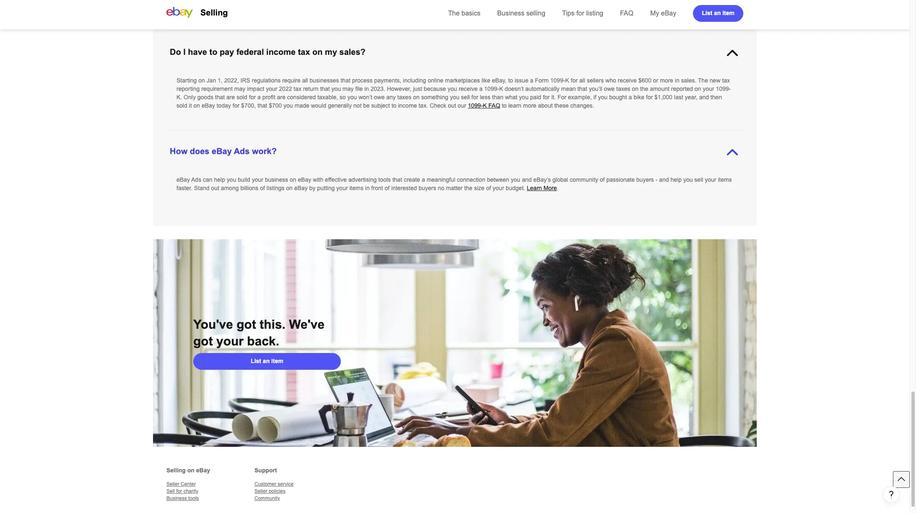 Task type: locate. For each thing, give the bounding box(es) containing it.
to left pay
[[209, 47, 217, 57]]

help, opens dialogs image
[[887, 491, 896, 499]]

items
[[718, 177, 732, 183], [350, 185, 364, 192]]

0 vertical spatial out
[[448, 102, 456, 109]]

community link
[[255, 496, 280, 502]]

tools down charity on the bottom
[[188, 496, 199, 502]]

taxes down "however,"
[[397, 94, 412, 101]]

0 vertical spatial tools
[[378, 177, 391, 183]]

business down 'has'
[[261, 3, 284, 10]]

1 horizontal spatial buyers
[[637, 177, 654, 183]]

that left process
[[341, 77, 351, 84]]

0 horizontal spatial buyers
[[419, 185, 436, 192]]

budget.
[[506, 185, 525, 192]]

an down back.
[[263, 358, 270, 365]]

sell
[[166, 489, 175, 495]]

business
[[608, 0, 631, 1], [261, 3, 284, 10], [265, 177, 288, 183]]

0 horizontal spatial the
[[221, 0, 229, 1]]

seller policies link
[[255, 489, 286, 495]]

got down you've
[[193, 335, 213, 348]]

a inside after we confirm the buyer's payment has been received, payouts are sent directly to your bank account, monday through friday (excluding bank holidays), within two business days. once a payout is initiated, funds are typically available within 1-3 business days depending on your bank's normal processing time.
[[664, 0, 668, 1]]

for up the mean
[[571, 77, 578, 84]]

0 horizontal spatial may
[[234, 86, 245, 92]]

list an item link down funds
[[693, 5, 744, 22]]

item down back.
[[271, 358, 283, 365]]

back.
[[247, 335, 279, 348]]

an
[[714, 9, 721, 16], [263, 358, 270, 365]]

among
[[221, 185, 239, 192]]

0 vertical spatial sell
[[461, 94, 470, 101]]

ebay
[[661, 10, 677, 17], [202, 102, 215, 109], [212, 147, 232, 156], [177, 177, 190, 183], [298, 177, 311, 183], [294, 185, 308, 192], [196, 468, 210, 474]]

on up year,
[[695, 86, 701, 92]]

0 vertical spatial tax
[[298, 47, 310, 57]]

0 vertical spatial selling
[[200, 8, 228, 17]]

seller
[[166, 482, 179, 488], [255, 489, 267, 495]]

1 horizontal spatial taxes
[[616, 86, 631, 92]]

pay
[[220, 47, 234, 57]]

out inside ebay ads can help you build your business on ebay with effective advertising tools that create a meaningful connection between you and ebay's global community of passionate buyers - and help you sell your items faster. stand out among billions of listings on ebay by putting your items in front of interested buyers no matter the size of your budget.
[[211, 185, 219, 192]]

can
[[203, 177, 212, 183]]

the inside ebay ads can help you build your business on ebay with effective advertising tools that create a meaningful connection between you and ebay's global community of passionate buyers - and help you sell your items faster. stand out among billions of listings on ebay by putting your items in front of interested buyers no matter the size of your budget.
[[464, 185, 473, 192]]

the up available
[[221, 0, 229, 1]]

are up today
[[226, 94, 235, 101]]

sell
[[461, 94, 470, 101], [695, 177, 703, 183]]

a left form
[[530, 77, 533, 84]]

0 vertical spatial receive
[[618, 77, 637, 84]]

starting on jan 1, 2022, irs regulations require all businesses that process payments, including online marketplaces like ebay, to issue a form 1099-k for all sellers who receive $600 or more in sales. the new tax reporting requirement may impact your 2022 tax return that you may file in 2023. however, just because you receive a 1099-k doesn't automatically mean that you'll owe taxes on the amount reported on your 1099- k. only goods that are sold for a profit are considered taxable, so you won't owe any taxes on something you sell for less than what you paid for it. for example, if you bought a bike for $1,000 last year, and then sold it on ebay today for $700, that $700 you made would generally not be subject to income tax. check out our
[[177, 77, 731, 109]]

receive down the marketplaces
[[459, 86, 478, 92]]

in up the reported
[[675, 77, 680, 84]]

won't
[[359, 94, 372, 101]]

1 bank from the left
[[411, 0, 424, 1]]

listing
[[586, 10, 603, 17]]

0 vertical spatial got
[[237, 318, 256, 332]]

selling
[[200, 8, 228, 17], [166, 468, 186, 474]]

1 vertical spatial buyers
[[419, 185, 436, 192]]

to down any
[[392, 102, 397, 109]]

receive right who
[[618, 77, 637, 84]]

a
[[664, 0, 668, 1], [530, 77, 533, 84], [479, 86, 483, 92], [257, 94, 261, 101], [629, 94, 632, 101], [422, 177, 425, 183]]

0 horizontal spatial k
[[483, 102, 487, 109]]

has
[[275, 0, 284, 1]]

0 horizontal spatial owe
[[374, 94, 385, 101]]

issue
[[515, 77, 529, 84]]

an down funds
[[714, 9, 721, 16]]

0 vertical spatial buyers
[[637, 177, 654, 183]]

center
[[181, 482, 196, 488]]

1 horizontal spatial item
[[723, 9, 735, 16]]

0 vertical spatial k
[[565, 77, 569, 84]]

1 vertical spatial list
[[251, 358, 261, 365]]

in down advertising
[[365, 185, 370, 192]]

1 vertical spatial list an item
[[251, 358, 283, 365]]

the down $600
[[640, 86, 648, 92]]

advertising
[[348, 177, 377, 183]]

sold up $700,
[[237, 94, 247, 101]]

more
[[660, 77, 673, 84], [523, 102, 537, 109]]

help right -
[[671, 177, 682, 183]]

buyer's
[[230, 0, 249, 1]]

1 horizontal spatial bank
[[540, 0, 552, 1]]

0 vertical spatial owe
[[604, 86, 615, 92]]

1099- down less
[[468, 102, 483, 109]]

payments,
[[374, 77, 401, 84]]

0 horizontal spatial faq
[[489, 102, 500, 109]]

income
[[266, 47, 296, 57], [398, 102, 417, 109]]

k
[[565, 77, 569, 84], [499, 86, 503, 92], [483, 102, 487, 109]]

may down irs
[[234, 86, 245, 92]]

a inside ebay ads can help you build your business on ebay with effective advertising tools that create a meaningful connection between you and ebay's global community of passionate buyers - and help you sell your items faster. stand out among billions of listings on ebay by putting your items in front of interested buyers no matter the size of your budget.
[[422, 177, 425, 183]]

no
[[438, 185, 445, 192]]

business down friday
[[497, 10, 525, 17]]

1 horizontal spatial help
[[671, 177, 682, 183]]

tools
[[378, 177, 391, 183], [188, 496, 199, 502]]

item for list an item link to the left
[[271, 358, 283, 365]]

1 vertical spatial out
[[211, 185, 219, 192]]

you up 1099-k faq to learn more about these changes.
[[519, 94, 529, 101]]

1 vertical spatial got
[[193, 335, 213, 348]]

0 vertical spatial the
[[221, 0, 229, 1]]

1 vertical spatial sell
[[695, 177, 703, 183]]

seller inside customer service seller policies community
[[255, 489, 267, 495]]

item for rightmost list an item link
[[723, 9, 735, 16]]

ebay left by
[[294, 185, 308, 192]]

k up the mean
[[565, 77, 569, 84]]

and
[[699, 94, 709, 101], [522, 177, 532, 183], [659, 177, 669, 183]]

that up interested
[[393, 177, 402, 183]]

of right size
[[486, 185, 491, 192]]

within up tips for listing on the right of page
[[581, 0, 596, 1]]

1 horizontal spatial an
[[714, 9, 721, 16]]

1 horizontal spatial got
[[237, 318, 256, 332]]

list down initiated,
[[702, 9, 713, 16]]

on
[[329, 3, 335, 10], [312, 47, 323, 57], [198, 77, 205, 84], [632, 86, 639, 92], [695, 86, 701, 92], [413, 94, 420, 101], [194, 102, 200, 109], [290, 177, 296, 183], [286, 185, 293, 192], [187, 468, 195, 474]]

0 horizontal spatial more
[[523, 102, 537, 109]]

1 vertical spatial seller
[[255, 489, 267, 495]]

0 horizontal spatial selling
[[166, 468, 186, 474]]

learn more link
[[527, 185, 557, 192]]

build
[[238, 177, 250, 183]]

the inside the starting on jan 1, 2022, irs regulations require all businesses that process payments, including online marketplaces like ebay, to issue a form 1099-k for all sellers who receive $600 or more in sales. the new tax reporting requirement may impact your 2022 tax return that you may file in 2023. however, just because you receive a 1099-k doesn't automatically mean that you'll owe taxes on the amount reported on your 1099- k. only goods that are sold for a profit are considered taxable, so you won't owe any taxes on something you sell for less than what you paid for it. for example, if you bought a bike for $1,000 last year, and then sold it on ebay today for $700, that $700 you made would generally not be subject to income tax. check out our
[[698, 77, 708, 84]]

buyers left -
[[637, 177, 654, 183]]

0 vertical spatial item
[[723, 9, 735, 16]]

more up amount
[[660, 77, 673, 84]]

1 horizontal spatial list an item
[[702, 9, 735, 16]]

tools up front
[[378, 177, 391, 183]]

1 horizontal spatial out
[[448, 102, 456, 109]]

within down 'buyer's'
[[234, 3, 249, 10]]

0 horizontal spatial an
[[263, 358, 270, 365]]

the inside after we confirm the buyer's payment has been received, payouts are sent directly to your bank account, monday through friday (excluding bank holidays), within two business days. once a payout is initiated, funds are typically available within 1-3 business days depending on your bank's normal processing time.
[[221, 0, 229, 1]]

ads left work?
[[234, 147, 250, 156]]

in right the file
[[365, 86, 369, 92]]

initiated,
[[694, 0, 716, 1]]

ads
[[234, 147, 250, 156], [191, 177, 201, 183]]

list an item for rightmost list an item link
[[702, 9, 735, 16]]

tools inside ebay ads can help you build your business on ebay with effective advertising tools that create a meaningful connection between you and ebay's global community of passionate buyers - and help you sell your items faster. stand out among billions of listings on ebay by putting your items in front of interested buyers no matter the size of your budget.
[[378, 177, 391, 183]]

after
[[177, 0, 189, 1]]

you right if
[[598, 94, 608, 101]]

all
[[302, 77, 308, 84], [579, 77, 585, 84]]

1 vertical spatial faq
[[489, 102, 500, 109]]

meaningful
[[427, 177, 456, 183]]

ebay right does
[[212, 147, 232, 156]]

a down impact at the left of the page
[[257, 94, 261, 101]]

tax
[[298, 47, 310, 57], [722, 77, 730, 84], [294, 86, 302, 92]]

1 horizontal spatial k
[[499, 86, 503, 92]]

(excluding
[[511, 0, 538, 1]]

$700
[[269, 102, 282, 109]]

0 horizontal spatial item
[[271, 358, 283, 365]]

help right can
[[214, 177, 225, 183]]

selling up the 'seller center' link at the bottom left of the page
[[166, 468, 186, 474]]

business up faq link
[[608, 0, 631, 1]]

sellers
[[587, 77, 604, 84]]

learn
[[527, 185, 542, 192]]

you've
[[193, 318, 233, 332]]

faq down than
[[489, 102, 500, 109]]

0 vertical spatial business
[[497, 10, 525, 17]]

ebay down goods
[[202, 102, 215, 109]]

more down paid
[[523, 102, 537, 109]]

0 vertical spatial within
[[581, 0, 596, 1]]

business down sell for charity link
[[166, 496, 187, 502]]

0 horizontal spatial business
[[166, 496, 187, 502]]

the left new on the right of page
[[698, 77, 708, 84]]

with
[[313, 177, 323, 183]]

a up less
[[479, 86, 483, 92]]

1 horizontal spatial more
[[660, 77, 673, 84]]

faq down days.
[[620, 10, 634, 17]]

list an item down funds
[[702, 9, 735, 16]]

the down monday
[[448, 10, 460, 17]]

owe down "2023."
[[374, 94, 385, 101]]

0 horizontal spatial seller
[[166, 482, 179, 488]]

got
[[237, 318, 256, 332], [193, 335, 213, 348]]

1 horizontal spatial all
[[579, 77, 585, 84]]

out left our
[[448, 102, 456, 109]]

sent
[[358, 0, 370, 1]]

selling
[[527, 10, 546, 17]]

available
[[209, 3, 232, 10]]

requirement
[[201, 86, 233, 92]]

may up the so
[[343, 86, 354, 92]]

0 horizontal spatial income
[[266, 47, 296, 57]]

front
[[371, 185, 383, 192]]

for down the 'seller center' link at the bottom left of the page
[[176, 489, 182, 495]]

1 horizontal spatial selling
[[200, 8, 228, 17]]

1 horizontal spatial seller
[[255, 489, 267, 495]]

monday
[[449, 0, 470, 1]]

ebay ads can help you build your business on ebay with effective advertising tools that create a meaningful connection between you and ebay's global community of passionate buyers - and help you sell your items faster. stand out among billions of listings on ebay by putting your items in front of interested buyers no matter the size of your budget.
[[177, 177, 732, 192]]

income inside the starting on jan 1, 2022, irs regulations require all businesses that process payments, including online marketplaces like ebay, to issue a form 1099-k for all sellers who receive $600 or more in sales. the new tax reporting requirement may impact your 2022 tax return that you may file in 2023. however, just because you receive a 1099-k doesn't automatically mean that you'll owe taxes on the amount reported on your 1099- k. only goods that are sold for a profit are considered taxable, so you won't owe any taxes on something you sell for less than what you paid for it. for example, if you bought a bike for $1,000 last year, and then sold it on ebay today for $700, that $700 you made would generally not be subject to income tax. check out our
[[398, 102, 417, 109]]

0 horizontal spatial taxes
[[397, 94, 412, 101]]

1 all from the left
[[302, 77, 308, 84]]

1,
[[218, 77, 223, 84]]

bike
[[634, 94, 645, 101]]

a right "create"
[[422, 177, 425, 183]]

1 vertical spatial item
[[271, 358, 283, 365]]

1099- up the mean
[[550, 77, 565, 84]]

k down less
[[483, 102, 487, 109]]

1 vertical spatial business
[[166, 496, 187, 502]]

0 horizontal spatial help
[[214, 177, 225, 183]]

list an item for list an item link to the left
[[251, 358, 283, 365]]

list an item link down back.
[[193, 354, 341, 370]]

1 vertical spatial list an item link
[[193, 354, 341, 370]]

1 horizontal spatial tools
[[378, 177, 391, 183]]

1 vertical spatial items
[[350, 185, 364, 192]]

and left then
[[699, 94, 709, 101]]

charity
[[184, 489, 198, 495]]

listings
[[267, 185, 285, 192]]

2 horizontal spatial k
[[565, 77, 569, 84]]

0 horizontal spatial list
[[251, 358, 261, 365]]

considered
[[287, 94, 316, 101]]

0 horizontal spatial bank
[[411, 0, 424, 1]]

0 horizontal spatial all
[[302, 77, 308, 84]]

on down payouts
[[329, 3, 335, 10]]

your inside you've got this. we've got your back.
[[216, 335, 244, 348]]

1 vertical spatial selling
[[166, 468, 186, 474]]

1 horizontal spatial within
[[581, 0, 596, 1]]

1 horizontal spatial items
[[718, 177, 732, 183]]

who
[[606, 77, 616, 84]]

community
[[255, 496, 280, 502]]

it.
[[552, 94, 556, 101]]

business
[[497, 10, 525, 17], [166, 496, 187, 502]]

days.
[[633, 0, 647, 1]]

0 vertical spatial more
[[660, 77, 673, 84]]

0 vertical spatial list an item link
[[693, 5, 744, 22]]

seller up sell at the bottom of page
[[166, 482, 179, 488]]

1 horizontal spatial may
[[343, 86, 354, 92]]

1 horizontal spatial the
[[464, 185, 473, 192]]

1 vertical spatial tools
[[188, 496, 199, 502]]

less
[[480, 94, 491, 101]]

businesses
[[310, 77, 339, 84]]

and right -
[[659, 177, 669, 183]]

to left learn
[[502, 102, 507, 109]]

0 vertical spatial sold
[[237, 94, 247, 101]]

for right today
[[233, 102, 240, 109]]

all up return
[[302, 77, 308, 84]]

ebay's
[[534, 177, 551, 183]]

interested
[[391, 185, 417, 192]]

tax left the my
[[298, 47, 310, 57]]

do
[[170, 47, 181, 57]]

1 horizontal spatial the
[[698, 77, 708, 84]]

1 horizontal spatial ads
[[234, 147, 250, 156]]

1 horizontal spatial sell
[[695, 177, 703, 183]]

k down ebay,
[[499, 86, 503, 92]]

bank up time.
[[411, 0, 424, 1]]

1 horizontal spatial income
[[398, 102, 417, 109]]

1 vertical spatial ads
[[191, 177, 201, 183]]

sold left it
[[177, 102, 187, 109]]

income left tax.
[[398, 102, 417, 109]]

1 vertical spatial the
[[640, 86, 648, 92]]

seller center link
[[166, 482, 196, 488]]

2 horizontal spatial and
[[699, 94, 709, 101]]

1 vertical spatial more
[[523, 102, 537, 109]]

1-
[[251, 3, 256, 10]]

stand
[[194, 185, 210, 192]]

2 vertical spatial the
[[464, 185, 473, 192]]

1 vertical spatial sold
[[177, 102, 187, 109]]

paid
[[530, 94, 541, 101]]

1 may from the left
[[234, 86, 245, 92]]

tips
[[562, 10, 575, 17]]

the
[[221, 0, 229, 1], [640, 86, 648, 92], [464, 185, 473, 192]]

profit
[[262, 94, 275, 101]]

0 vertical spatial in
[[675, 77, 680, 84]]

1 horizontal spatial business
[[497, 10, 525, 17]]

business up listings on the left
[[265, 177, 288, 183]]

the basics link
[[448, 10, 481, 17]]

1 horizontal spatial list
[[702, 9, 713, 16]]

1 horizontal spatial faq
[[620, 10, 634, 17]]

selling down confirm
[[200, 8, 228, 17]]

on left the my
[[312, 47, 323, 57]]

buyers left no
[[419, 185, 436, 192]]

1 vertical spatial receive
[[459, 86, 478, 92]]

funds
[[718, 0, 732, 1]]

2023.
[[371, 86, 385, 92]]

2 help from the left
[[671, 177, 682, 183]]

how
[[170, 147, 188, 156]]

0 vertical spatial income
[[266, 47, 296, 57]]

2 vertical spatial in
[[365, 185, 370, 192]]



Task type: describe. For each thing, give the bounding box(es) containing it.
are up bank's at top
[[348, 0, 357, 1]]

out inside the starting on jan 1, 2022, irs regulations require all businesses that process payments, including online marketplaces like ebay, to issue a form 1099-k for all sellers who receive $600 or more in sales. the new tax reporting requirement may impact your 2022 tax return that you may file in 2023. however, just because you receive a 1099-k doesn't automatically mean that you'll owe taxes on the amount reported on your 1099- k. only goods that are sold for a profit are considered taxable, so you won't owe any taxes on something you sell for less than what you paid for it. for example, if you bought a bike for $1,000 last year, and then sold it on ebay today for $700, that $700 you made would generally not be subject to income tax. check out our
[[448, 102, 456, 109]]

customer service link
[[255, 482, 294, 488]]

because
[[424, 86, 446, 92]]

file
[[355, 86, 363, 92]]

you right -
[[684, 177, 693, 183]]

1 vertical spatial in
[[365, 86, 369, 92]]

typically
[[187, 3, 208, 10]]

you up our
[[450, 94, 460, 101]]

are down 2022
[[277, 94, 286, 101]]

days
[[286, 3, 298, 10]]

1 vertical spatial within
[[234, 3, 249, 10]]

for inside seller center sell for charity business tools
[[176, 489, 182, 495]]

goods
[[197, 94, 213, 101]]

of right community
[[600, 177, 605, 183]]

tips for listing
[[562, 10, 603, 17]]

1 horizontal spatial sold
[[237, 94, 247, 101]]

in inside ebay ads can help you build your business on ebay with effective advertising tools that create a meaningful connection between you and ebay's global community of passionate buyers - and help you sell your items faster. stand out among billions of listings on ebay by putting your items in front of interested buyers no matter the size of your budget.
[[365, 185, 370, 192]]

than
[[492, 94, 504, 101]]

these
[[554, 102, 569, 109]]

1 horizontal spatial list an item link
[[693, 5, 744, 22]]

0 vertical spatial ads
[[234, 147, 250, 156]]

1 vertical spatial taxes
[[397, 94, 412, 101]]

confirm
[[200, 0, 219, 1]]

return
[[303, 86, 319, 92]]

account,
[[425, 0, 448, 1]]

on left with
[[290, 177, 296, 183]]

-
[[656, 177, 658, 183]]

marketplaces
[[445, 77, 480, 84]]

1 help from the left
[[214, 177, 225, 183]]

impact
[[247, 86, 264, 92]]

of right front
[[385, 185, 390, 192]]

like
[[482, 77, 491, 84]]

this.
[[260, 318, 286, 332]]

for right "bike"
[[646, 94, 653, 101]]

and inside the starting on jan 1, 2022, irs regulations require all businesses that process payments, including online marketplaces like ebay, to issue a form 1099-k for all sellers who receive $600 or more in sales. the new tax reporting requirement may impact your 2022 tax return that you may file in 2023. however, just because you receive a 1099-k doesn't automatically mean that you'll owe taxes on the amount reported on your 1099- k. only goods that are sold for a profit are considered taxable, so you won't owe any taxes on something you sell for less than what you paid for it. for example, if you bought a bike for $1,000 last year, and then sold it on ebay today for $700, that $700 you made would generally not be subject to income tax. check out our
[[699, 94, 709, 101]]

sales?
[[340, 47, 366, 57]]

just
[[413, 86, 422, 92]]

community
[[570, 177, 598, 183]]

tools inside seller center sell for charity business tools
[[188, 496, 199, 502]]

we
[[191, 0, 198, 1]]

last
[[674, 94, 683, 101]]

business selling link
[[497, 10, 546, 17]]

ebay right my
[[661, 10, 677, 17]]

ads inside ebay ads can help you build your business on ebay with effective advertising tools that create a meaningful connection between you and ebay's global community of passionate buyers - and help you sell your items faster. stand out among billions of listings on ebay by putting your items in front of interested buyers no matter the size of your budget.
[[191, 177, 201, 183]]

1 vertical spatial an
[[263, 358, 270, 365]]

seller center sell for charity business tools
[[166, 482, 199, 502]]

to inside after we confirm the buyer's payment has been received, payouts are sent directly to your bank account, monday through friday (excluding bank holidays), within two business days. once a payout is initiated, funds are typically available within 1-3 business days depending on your bank's normal processing time.
[[391, 0, 396, 1]]

that down businesses
[[320, 86, 330, 92]]

of left listings on the left
[[260, 185, 265, 192]]

that down requirement
[[215, 94, 225, 101]]

you up the so
[[332, 86, 341, 92]]

that up example,
[[578, 86, 587, 92]]

2 may from the left
[[343, 86, 354, 92]]

be
[[363, 102, 370, 109]]

bought
[[609, 94, 627, 101]]

you'll
[[589, 86, 602, 92]]

our
[[458, 102, 466, 109]]

2 all from the left
[[579, 77, 585, 84]]

on left jan at the top of the page
[[198, 77, 205, 84]]

size
[[474, 185, 485, 192]]

ebay up faster.
[[177, 177, 190, 183]]

business inside ebay ads can help you build your business on ebay with effective advertising tools that create a meaningful connection between you and ebay's global community of passionate buyers - and help you sell your items faster. stand out among billions of listings on ebay by putting your items in front of interested buyers no matter the size of your budget.
[[265, 177, 288, 183]]

you up among
[[227, 177, 236, 183]]

business inside seller center sell for charity business tools
[[166, 496, 187, 502]]

through
[[472, 0, 492, 1]]

tips for listing link
[[562, 10, 603, 17]]

require
[[282, 77, 301, 84]]

1099- down like
[[484, 86, 499, 92]]

$1,000
[[655, 94, 673, 101]]

work?
[[252, 147, 277, 156]]

federal
[[236, 47, 264, 57]]

0 vertical spatial the
[[448, 10, 460, 17]]

that down profit
[[257, 102, 267, 109]]

my
[[650, 10, 659, 17]]

today
[[217, 102, 231, 109]]

2 vertical spatial tax
[[294, 86, 302, 92]]

you right $700
[[284, 102, 293, 109]]

on down just in the top of the page
[[413, 94, 420, 101]]

to up doesn't
[[508, 77, 513, 84]]

you down the marketplaces
[[448, 86, 457, 92]]

customer
[[255, 482, 276, 488]]

seller inside seller center sell for charity business tools
[[166, 482, 179, 488]]

passionate
[[607, 177, 635, 183]]

process
[[352, 77, 373, 84]]

billions
[[241, 185, 258, 192]]

payout
[[669, 0, 687, 1]]

1 vertical spatial owe
[[374, 94, 385, 101]]

starting
[[177, 77, 197, 84]]

0 horizontal spatial sold
[[177, 102, 187, 109]]

that inside ebay ads can help you build your business on ebay with effective advertising tools that create a meaningful connection between you and ebay's global community of passionate buyers - and help you sell your items faster. stand out among billions of listings on ebay by putting your items in front of interested buyers no matter the size of your budget.
[[393, 177, 402, 183]]

0 vertical spatial list
[[702, 9, 713, 16]]

a left "bike"
[[629, 94, 632, 101]]

1099- up then
[[716, 86, 731, 92]]

2022,
[[224, 77, 239, 84]]

about
[[538, 102, 553, 109]]

1 horizontal spatial and
[[659, 177, 669, 183]]

for right tips in the top right of the page
[[577, 10, 584, 17]]

1 vertical spatial tax
[[722, 77, 730, 84]]

two
[[597, 0, 607, 1]]

for down impact at the left of the page
[[249, 94, 256, 101]]

$600
[[639, 77, 652, 84]]

online
[[428, 77, 444, 84]]

learn
[[508, 102, 522, 109]]

for left less
[[472, 94, 478, 101]]

0 vertical spatial taxes
[[616, 86, 631, 92]]

0 vertical spatial business
[[608, 0, 631, 1]]

more inside the starting on jan 1, 2022, irs regulations require all businesses that process payments, including online marketplaces like ebay, to issue a form 1099-k for all sellers who receive $600 or more in sales. the new tax reporting requirement may impact your 2022 tax return that you may file in 2023. however, just because you receive a 1099-k doesn't automatically mean that you'll owe taxes on the amount reported on your 1099- k. only goods that are sold for a profit are considered taxable, so you won't owe any taxes on something you sell for less than what you paid for it. for example, if you bought a bike for $1,000 last year, and then sold it on ebay today for $700, that $700 you made would generally not be subject to income tax. check out our
[[660, 77, 673, 84]]

1 vertical spatial k
[[499, 86, 503, 92]]

basics
[[462, 10, 481, 17]]

connection
[[457, 177, 486, 183]]

selling for selling
[[200, 8, 228, 17]]

on right listings on the left
[[286, 185, 293, 192]]

do i have to pay federal income tax on my sales?
[[170, 47, 366, 57]]

generally
[[328, 102, 352, 109]]

then
[[711, 94, 722, 101]]

0 vertical spatial faq
[[620, 10, 634, 17]]

on up "bike"
[[632, 86, 639, 92]]

year,
[[685, 94, 698, 101]]

only
[[184, 94, 196, 101]]

have
[[188, 47, 207, 57]]

you up budget.
[[511, 177, 520, 183]]

effective
[[325, 177, 347, 183]]

you right the so
[[348, 94, 357, 101]]

$700,
[[241, 102, 256, 109]]

ebay up by
[[298, 177, 311, 183]]

2 bank from the left
[[540, 0, 552, 1]]

ebay up charity on the bottom
[[196, 468, 210, 474]]

sales.
[[681, 77, 697, 84]]

friday
[[493, 0, 510, 1]]

0 horizontal spatial and
[[522, 177, 532, 183]]

ebay inside the starting on jan 1, 2022, irs regulations require all businesses that process payments, including online marketplaces like ebay, to issue a form 1099-k for all sellers who receive $600 or more in sales. the new tax reporting requirement may impact your 2022 tax return that you may file in 2023. however, just because you receive a 1099-k doesn't automatically mean that you'll owe taxes on the amount reported on your 1099- k. only goods that are sold for a profit are considered taxable, so you won't owe any taxes on something you sell for less than what you paid for it. for example, if you bought a bike for $1,000 last year, and then sold it on ebay today for $700, that $700 you made would generally not be subject to income tax. check out our
[[202, 102, 215, 109]]

between
[[487, 177, 509, 183]]

0 vertical spatial items
[[718, 177, 732, 183]]

would
[[311, 102, 326, 109]]

ebay,
[[492, 77, 507, 84]]

or
[[653, 77, 658, 84]]

normal
[[368, 3, 386, 10]]

been
[[286, 0, 299, 1]]

subject
[[371, 102, 390, 109]]

for left it.
[[543, 94, 550, 101]]

1 horizontal spatial owe
[[604, 86, 615, 92]]

time.
[[418, 3, 431, 10]]

on right it
[[194, 102, 200, 109]]

taxable,
[[318, 94, 338, 101]]

0 horizontal spatial items
[[350, 185, 364, 192]]

0 horizontal spatial got
[[193, 335, 213, 348]]

i
[[183, 47, 186, 57]]

0 horizontal spatial list an item link
[[193, 354, 341, 370]]

on inside after we confirm the buyer's payment has been received, payouts are sent directly to your bank account, monday through friday (excluding bank holidays), within two business days. once a payout is initiated, funds are typically available within 1-3 business days depending on your bank's normal processing time.
[[329, 3, 335, 10]]

reported
[[671, 86, 693, 92]]

on up center
[[187, 468, 195, 474]]

it
[[189, 102, 192, 109]]

are down after
[[177, 3, 185, 10]]

sell inside ebay ads can help you build your business on ebay with effective advertising tools that create a meaningful connection between you and ebay's global community of passionate buyers - and help you sell your items faster. stand out among billions of listings on ebay by putting your items in front of interested buyers no matter the size of your budget.
[[695, 177, 703, 183]]

the inside the starting on jan 1, 2022, irs regulations require all businesses that process payments, including online marketplaces like ebay, to issue a form 1099-k for all sellers who receive $600 or more in sales. the new tax reporting requirement may impact your 2022 tax return that you may file in 2023. however, just because you receive a 1099-k doesn't automatically mean that you'll owe taxes on the amount reported on your 1099- k. only goods that are sold for a profit are considered taxable, so you won't owe any taxes on something you sell for less than what you paid for it. for example, if you bought a bike for $1,000 last year, and then sold it on ebay today for $700, that $700 you made would generally not be subject to income tax. check out our
[[640, 86, 648, 92]]

any
[[386, 94, 396, 101]]

selling for selling on ebay
[[166, 468, 186, 474]]

for
[[558, 94, 567, 101]]

does
[[190, 147, 209, 156]]

processing
[[388, 3, 416, 10]]

sell inside the starting on jan 1, 2022, irs regulations require all businesses that process payments, including online marketplaces like ebay, to issue a form 1099-k for all sellers who receive $600 or more in sales. the new tax reporting requirement may impact your 2022 tax return that you may file in 2023. however, just because you receive a 1099-k doesn't automatically mean that you'll owe taxes on the amount reported on your 1099- k. only goods that are sold for a profit are considered taxable, so you won't owe any taxes on something you sell for less than what you paid for it. for example, if you bought a bike for $1,000 last year, and then sold it on ebay today for $700, that $700 you made would generally not be subject to income tax. check out our
[[461, 94, 470, 101]]

1 vertical spatial business
[[261, 3, 284, 10]]

form
[[535, 77, 549, 84]]



Task type: vqa. For each thing, say whether or not it's contained in the screenshot.
Dooney & Bourke Saffiano Large Barlow Bag Image at the right of page
no



